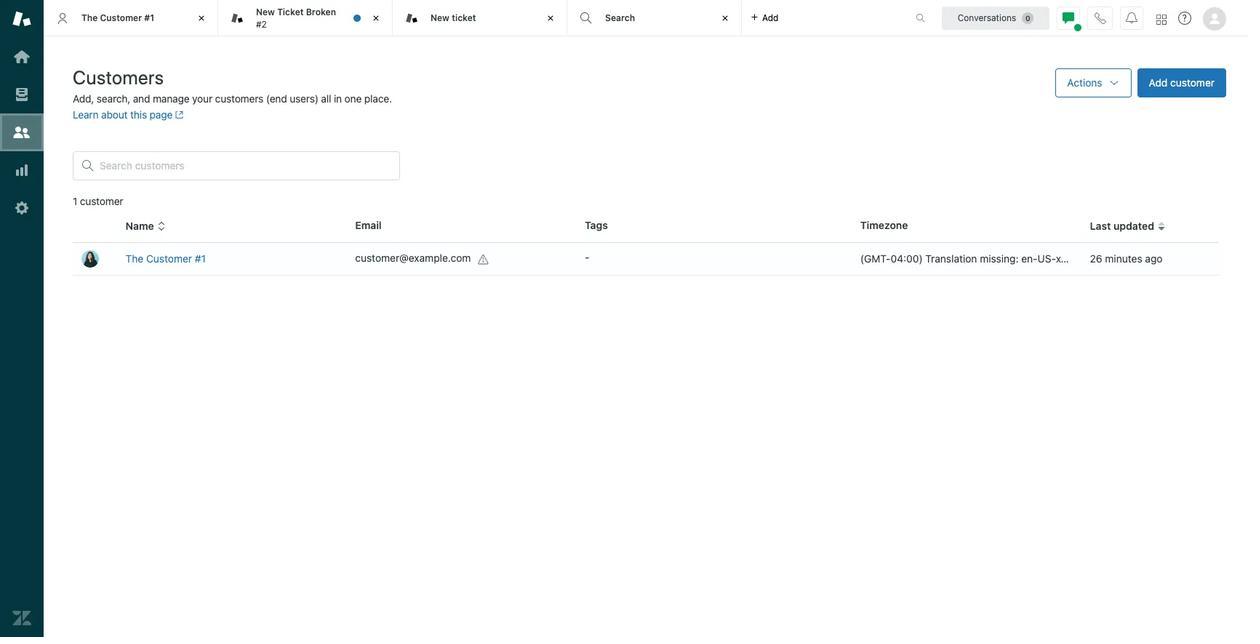 Task type: describe. For each thing, give the bounding box(es) containing it.
in
[[334, 92, 342, 105]]

1 customer
[[73, 195, 123, 207]]

1 vertical spatial customer
[[146, 252, 192, 265]]

actions button
[[1056, 68, 1132, 97]]

search tab
[[567, 0, 742, 36]]

close image for search
[[718, 11, 733, 25]]

page
[[150, 108, 173, 121]]

zendesk support image
[[12, 9, 31, 28]]

customers
[[215, 92, 263, 105]]

last updated
[[1090, 220, 1154, 232]]

this
[[130, 108, 147, 121]]

new for new ticket
[[431, 12, 450, 23]]

1 vertical spatial the customer #1
[[126, 252, 206, 265]]

customer inside tab
[[100, 12, 142, 23]]

tags
[[585, 219, 608, 231]]

tab containing new ticket broken
[[218, 0, 393, 36]]

-
[[585, 251, 590, 263]]

minutes
[[1105, 252, 1143, 265]]

the customer #1 inside tab
[[81, 12, 154, 23]]

zendesk products image
[[1157, 14, 1167, 24]]

the customer #1 tab
[[44, 0, 218, 36]]

email
[[355, 219, 382, 231]]

26
[[1090, 252, 1103, 265]]

the inside the customer #1 tab
[[81, 12, 98, 23]]

search
[[605, 12, 635, 23]]

last
[[1090, 220, 1111, 232]]

your
[[192, 92, 212, 105]]

views image
[[12, 85, 31, 104]]

(opens in a new tab) image
[[173, 111, 184, 119]]

#1 inside tab
[[144, 12, 154, 23]]

main element
[[0, 0, 44, 637]]

04:00)
[[891, 252, 923, 265]]

(gmt-04:00) translation missing: en-us-x-1.txt.timezone.america_new_york
[[860, 252, 1222, 265]]

missing:
[[980, 252, 1019, 265]]

conversations button
[[942, 6, 1050, 29]]

new ticket
[[431, 12, 476, 23]]

Search customers field
[[100, 159, 391, 172]]

#2
[[256, 19, 267, 29]]

manage
[[153, 92, 190, 105]]

users)
[[290, 92, 318, 105]]

ticket
[[277, 7, 304, 18]]

learn about this page link
[[73, 108, 184, 121]]

close image
[[543, 11, 558, 25]]

one
[[345, 92, 362, 105]]

about
[[101, 108, 128, 121]]

(gmt-
[[860, 252, 891, 265]]

updated
[[1114, 220, 1154, 232]]

new for new ticket broken #2
[[256, 7, 275, 18]]

(end
[[266, 92, 287, 105]]

actions
[[1067, 76, 1103, 89]]

customer@example.com
[[355, 252, 471, 264]]

name button
[[126, 220, 166, 233]]

1 vertical spatial #1
[[195, 252, 206, 265]]

customer for add customer
[[1171, 76, 1215, 89]]



Task type: locate. For each thing, give the bounding box(es) containing it.
translation
[[926, 252, 977, 265]]

customer
[[100, 12, 142, 23], [146, 252, 192, 265]]

search,
[[97, 92, 130, 105]]

customers image
[[12, 123, 31, 142]]

1 horizontal spatial customer
[[146, 252, 192, 265]]

0 horizontal spatial customer
[[80, 195, 123, 207]]

3 close image from the left
[[718, 11, 733, 25]]

new up #2
[[256, 7, 275, 18]]

1.txt.timezone.america_new_york
[[1066, 252, 1222, 265]]

broken
[[306, 7, 336, 18]]

zendesk image
[[12, 609, 31, 628]]

the down name
[[126, 252, 144, 265]]

1 horizontal spatial #1
[[195, 252, 206, 265]]

place.
[[364, 92, 392, 105]]

add
[[1149, 76, 1168, 89]]

the up customers
[[81, 12, 98, 23]]

learn
[[73, 108, 99, 121]]

ticket
[[452, 12, 476, 23]]

1 horizontal spatial the
[[126, 252, 144, 265]]

0 horizontal spatial new
[[256, 7, 275, 18]]

1 vertical spatial customer
[[80, 195, 123, 207]]

close image inside search tab
[[718, 11, 733, 25]]

1
[[73, 195, 77, 207]]

customer up customers
[[100, 12, 142, 23]]

0 horizontal spatial the
[[81, 12, 98, 23]]

add,
[[73, 92, 94, 105]]

us-
[[1038, 252, 1056, 265]]

the
[[81, 12, 98, 23], [126, 252, 144, 265]]

ago
[[1145, 252, 1163, 265]]

1 horizontal spatial new
[[431, 12, 450, 23]]

customers
[[73, 66, 164, 88]]

close image
[[194, 11, 209, 25], [369, 11, 383, 25], [718, 11, 733, 25]]

0 vertical spatial #1
[[144, 12, 154, 23]]

customer right 1
[[80, 195, 123, 207]]

x-
[[1056, 252, 1066, 265]]

close image left add popup button
[[718, 11, 733, 25]]

0 vertical spatial customer
[[100, 12, 142, 23]]

learn about this page
[[73, 108, 173, 121]]

new inside tab
[[431, 12, 450, 23]]

new inside new ticket broken #2
[[256, 7, 275, 18]]

admin image
[[12, 199, 31, 218]]

2 horizontal spatial close image
[[718, 11, 733, 25]]

0 horizontal spatial customer
[[100, 12, 142, 23]]

get help image
[[1178, 12, 1192, 25]]

en-
[[1022, 252, 1038, 265]]

notifications image
[[1126, 12, 1138, 24]]

button displays agent's chat status as online. image
[[1063, 12, 1074, 24]]

close image right broken
[[369, 11, 383, 25]]

26 minutes ago
[[1090, 252, 1163, 265]]

1 horizontal spatial customer
[[1171, 76, 1215, 89]]

all
[[321, 92, 331, 105]]

add button
[[742, 0, 787, 36]]

conversations
[[958, 12, 1016, 23]]

the customer #1 link
[[126, 252, 206, 265]]

unverified email image
[[478, 254, 490, 265]]

close image for the customer #1
[[194, 11, 209, 25]]

customer
[[1171, 76, 1215, 89], [80, 195, 123, 207]]

reporting image
[[12, 161, 31, 180]]

add
[[762, 12, 779, 23]]

customer down name button
[[146, 252, 192, 265]]

#1
[[144, 12, 154, 23], [195, 252, 206, 265]]

the customer #1 down name button
[[126, 252, 206, 265]]

and
[[133, 92, 150, 105]]

1 close image from the left
[[194, 11, 209, 25]]

tabs tab list
[[44, 0, 901, 36]]

0 vertical spatial customer
[[1171, 76, 1215, 89]]

1 vertical spatial the
[[126, 252, 144, 265]]

new ticket broken #2
[[256, 7, 336, 29]]

timezone
[[860, 219, 908, 231]]

close image left #2
[[194, 11, 209, 25]]

0 vertical spatial the customer #1
[[81, 12, 154, 23]]

add customer
[[1149, 76, 1215, 89]]

new ticket tab
[[393, 0, 567, 36]]

the customer #1 up customers
[[81, 12, 154, 23]]

new
[[256, 7, 275, 18], [431, 12, 450, 23]]

tab
[[218, 0, 393, 36]]

name
[[126, 220, 154, 232]]

1 horizontal spatial close image
[[369, 11, 383, 25]]

2 close image from the left
[[369, 11, 383, 25]]

get started image
[[12, 47, 31, 66]]

0 horizontal spatial close image
[[194, 11, 209, 25]]

customers add, search, and manage your customers (end users) all in one place.
[[73, 66, 392, 105]]

add customer button
[[1137, 68, 1226, 97]]

customer right add
[[1171, 76, 1215, 89]]

customer for 1 customer
[[80, 195, 123, 207]]

close image inside the customer #1 tab
[[194, 11, 209, 25]]

last updated button
[[1090, 220, 1166, 233]]

0 vertical spatial the
[[81, 12, 98, 23]]

customer inside button
[[1171, 76, 1215, 89]]

0 horizontal spatial #1
[[144, 12, 154, 23]]

the customer #1
[[81, 12, 154, 23], [126, 252, 206, 265]]

new left "ticket"
[[431, 12, 450, 23]]



Task type: vqa. For each thing, say whether or not it's contained in the screenshot.
Get Started image
yes



